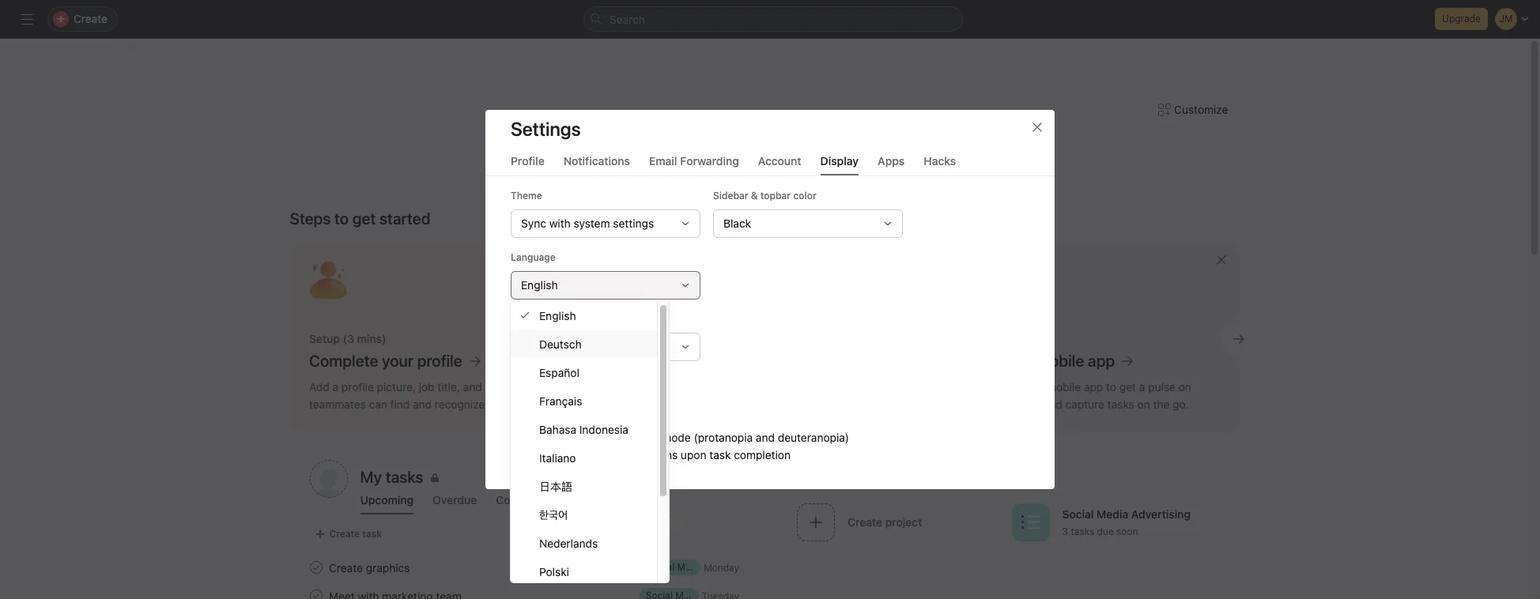 Task type: vqa. For each thing, say whether or not it's contained in the screenshot.
left Advertising
yes



Task type: describe. For each thing, give the bounding box(es) containing it.
show task row numbers enable compact mode enable color blind friendly mode (protanopia and deuteranopia) show occasional celebrations upon task completion
[[527, 396, 849, 462]]

1 horizontal spatial mode
[[662, 431, 691, 444]]

hacks
[[924, 154, 956, 168]]

1 vertical spatial english
[[539, 309, 576, 322]]

upon
[[681, 448, 707, 462]]

create project
[[847, 515, 922, 529]]

advanced options
[[511, 375, 593, 387]]

forwarding
[[680, 154, 739, 168]]

profile button
[[511, 154, 545, 176]]

and
[[756, 431, 775, 444]]

日本語
[[539, 480, 572, 493]]

completed image for 2nd completed checkbox from the bottom
[[306, 558, 325, 577]]

upgrade button
[[1435, 8, 1488, 30]]

system
[[574, 217, 610, 230]]

week
[[582, 313, 606, 325]]

notifications
[[564, 154, 630, 168]]

bahasa indonesia
[[539, 423, 629, 436]]

good morning, jeremy
[[642, 134, 887, 164]]

with
[[549, 217, 571, 230]]

beginner 4 more to level up
[[691, 199, 841, 213]]

display button
[[820, 154, 859, 176]]

compact
[[564, 414, 609, 427]]

monday
[[703, 562, 739, 574]]

upgrade
[[1442, 13, 1481, 25]]

email forwarding button
[[649, 154, 739, 176]]

español link
[[511, 358, 657, 387]]

steps to get started
[[290, 210, 431, 228]]

good
[[642, 134, 702, 164]]

1 horizontal spatial color
[[793, 190, 817, 202]]

tasks
[[1071, 526, 1094, 538]]

deuteranopia)
[[778, 431, 849, 444]]

&
[[751, 190, 758, 202]]

color inside show task row numbers enable compact mode enable color blind friendly mode (protanopia and deuteranopia) show occasional celebrations upon task completion
[[564, 431, 590, 444]]

sidebar
[[713, 190, 748, 202]]

language
[[511, 251, 556, 263]]

social media advertising link
[[641, 560, 757, 576]]

español
[[539, 366, 579, 379]]

2 completed checkbox from the top
[[306, 587, 325, 599]]

celebrations
[[615, 448, 678, 462]]

advertising for social media advertising
[[707, 561, 757, 573]]

apps button
[[878, 154, 905, 176]]

add profile photo image
[[310, 460, 348, 498]]

steps
[[290, 210, 331, 228]]

upcoming button
[[360, 493, 414, 515]]

completion
[[734, 448, 791, 462]]

up
[[828, 200, 841, 213]]

create task
[[329, 528, 382, 540]]

english link
[[511, 301, 657, 330]]

completed
[[496, 493, 553, 507]]

jeremy
[[807, 134, 887, 164]]

first
[[511, 313, 531, 325]]

theme
[[511, 190, 542, 202]]

social media advertising
[[647, 561, 757, 573]]

customize
[[1174, 103, 1228, 116]]

social for social media advertising
[[647, 561, 674, 573]]

beginner
[[691, 199, 743, 213]]

deutsch link
[[511, 330, 657, 358]]

日本語 link
[[511, 472, 657, 501]]

2 enable from the top
[[527, 431, 561, 444]]

monday button
[[703, 562, 739, 574]]

sync with system settings
[[521, 217, 654, 230]]

create task button
[[310, 523, 386, 546]]

sync
[[521, 217, 546, 230]]

options
[[559, 375, 593, 387]]

to inside beginner 4 more to level up
[[789, 200, 799, 213]]



Task type: locate. For each thing, give the bounding box(es) containing it.
of
[[553, 313, 562, 325]]

hacks button
[[924, 154, 956, 176]]

morning,
[[707, 134, 801, 164]]

settings
[[613, 217, 654, 230]]

enable down français
[[527, 414, 561, 427]]

account button
[[758, 154, 801, 176]]

notifications button
[[564, 154, 630, 176]]

task down upcoming button
[[362, 528, 382, 540]]

0 horizontal spatial mode
[[612, 414, 641, 427]]

0 vertical spatial create
[[329, 528, 360, 540]]

get started
[[352, 210, 431, 228]]

create project link
[[790, 498, 1005, 549]]

media for social media advertising
[[677, 561, 704, 573]]

due
[[1097, 526, 1114, 538]]

black button
[[713, 210, 903, 238]]

more
[[759, 200, 786, 213]]

0 horizontal spatial advertising
[[707, 561, 757, 573]]

color up occasional
[[564, 431, 590, 444]]

1 vertical spatial show
[[527, 448, 555, 462]]

0 vertical spatial mode
[[612, 414, 641, 427]]

show
[[527, 396, 555, 410], [527, 448, 555, 462]]

한국어
[[539, 508, 568, 521]]

black
[[724, 217, 751, 230]]

0 horizontal spatial color
[[564, 431, 590, 444]]

completed image for 2nd completed checkbox from the top of the page
[[306, 587, 325, 599]]

1 vertical spatial social
[[647, 561, 674, 573]]

create for create task
[[329, 528, 360, 540]]

day
[[534, 313, 550, 325]]

settings
[[511, 118, 581, 140]]

0 vertical spatial show
[[527, 396, 555, 410]]

bahasa
[[539, 423, 576, 436]]

social inside social media advertising 3 tasks due soon
[[1062, 508, 1094, 521]]

sync with system settings button
[[511, 210, 701, 238]]

close image
[[1031, 121, 1044, 134]]

0 horizontal spatial social
[[647, 561, 674, 573]]

blind
[[593, 431, 618, 444]]

1 vertical spatial completed checkbox
[[306, 587, 325, 599]]

2 horizontal spatial task
[[709, 448, 731, 462]]

scroll card carousel right image
[[1232, 333, 1245, 346]]

1 horizontal spatial task
[[558, 396, 579, 410]]

to right steps
[[334, 210, 349, 228]]

0 vertical spatial task
[[558, 396, 579, 410]]

français
[[539, 394, 582, 408]]

numbers
[[604, 396, 648, 410]]

bahasa indonesia link
[[511, 415, 657, 444]]

advertising for social media advertising 3 tasks due soon
[[1131, 508, 1191, 521]]

task
[[558, 396, 579, 410], [709, 448, 731, 462], [362, 528, 382, 540]]

1 completed image from the top
[[306, 558, 325, 577]]

level
[[802, 200, 825, 213]]

한국어 link
[[511, 501, 657, 529]]

first day of the week
[[511, 313, 606, 325]]

occasional
[[558, 448, 612, 462]]

social up the tasks
[[1062, 508, 1094, 521]]

1 enable from the top
[[527, 414, 561, 427]]

english inside dropdown button
[[521, 278, 558, 292]]

2 show from the top
[[527, 448, 555, 462]]

italiano
[[539, 451, 576, 465]]

0 vertical spatial completed image
[[306, 558, 325, 577]]

create graphics
[[329, 561, 410, 574]]

create up 'create graphics'
[[329, 528, 360, 540]]

0 horizontal spatial task
[[362, 528, 382, 540]]

upcoming
[[360, 493, 414, 507]]

français link
[[511, 387, 657, 415]]

enable
[[527, 414, 561, 427], [527, 431, 561, 444]]

polski link
[[511, 557, 657, 586]]

1 vertical spatial media
[[677, 561, 704, 573]]

my tasks
[[360, 468, 423, 486]]

mode up upon
[[662, 431, 691, 444]]

create
[[329, 528, 360, 540], [329, 561, 363, 574]]

mode down the numbers
[[612, 414, 641, 427]]

1 vertical spatial mode
[[662, 431, 691, 444]]

1 completed checkbox from the top
[[306, 558, 325, 577]]

color
[[793, 190, 817, 202], [564, 431, 590, 444]]

1 horizontal spatial to
[[789, 200, 799, 213]]

4
[[749, 200, 757, 213]]

0 vertical spatial social
[[1062, 508, 1094, 521]]

email forwarding
[[649, 154, 739, 168]]

0 vertical spatial media
[[1096, 508, 1128, 521]]

0 horizontal spatial to
[[334, 210, 349, 228]]

1 horizontal spatial advertising
[[1131, 508, 1191, 521]]

deutsch
[[539, 337, 582, 351]]

2 completed image from the top
[[306, 587, 325, 599]]

completed button
[[496, 493, 553, 515]]

1 horizontal spatial media
[[1096, 508, 1128, 521]]

soon
[[1116, 526, 1138, 538]]

profile
[[511, 154, 545, 168]]

1 vertical spatial color
[[564, 431, 590, 444]]

media
[[1096, 508, 1128, 521], [677, 561, 704, 573]]

social for social media advertising 3 tasks due soon
[[1062, 508, 1094, 521]]

(protanopia
[[694, 431, 753, 444]]

Completed checkbox
[[306, 558, 325, 577], [306, 587, 325, 599]]

row
[[582, 396, 601, 410]]

english button
[[511, 271, 701, 300]]

to left level
[[789, 200, 799, 213]]

apps
[[878, 154, 905, 168]]

task down (protanopia
[[709, 448, 731, 462]]

advertising inside social media advertising 3 tasks due soon
[[1131, 508, 1191, 521]]

english
[[521, 278, 558, 292], [539, 309, 576, 322]]

task for create task
[[362, 528, 382, 540]]

task inside button
[[362, 528, 382, 540]]

2 vertical spatial task
[[362, 528, 382, 540]]

social inside social media advertising link
[[647, 561, 674, 573]]

create for create graphics
[[329, 561, 363, 574]]

task left the "row"
[[558, 396, 579, 410]]

media inside social media advertising 3 tasks due soon
[[1096, 508, 1128, 521]]

enable up italiano
[[527, 431, 561, 444]]

0 vertical spatial enable
[[527, 414, 561, 427]]

overdue button
[[433, 493, 477, 515]]

color up black dropdown button
[[793, 190, 817, 202]]

list image
[[1021, 513, 1040, 532]]

friendly
[[621, 431, 659, 444]]

nederlands
[[539, 536, 598, 550]]

overdue
[[433, 493, 477, 507]]

create inside button
[[329, 528, 360, 540]]

customize button
[[1148, 96, 1239, 124]]

my tasks link
[[360, 467, 738, 489]]

0 vertical spatial english
[[521, 278, 558, 292]]

advanced
[[511, 375, 556, 387]]

email
[[649, 154, 677, 168]]

media for social media advertising 3 tasks due soon
[[1096, 508, 1128, 521]]

account
[[758, 154, 801, 168]]

0 vertical spatial color
[[793, 190, 817, 202]]

show up my tasks link
[[527, 448, 555, 462]]

the
[[565, 313, 580, 325]]

1 horizontal spatial social
[[1062, 508, 1094, 521]]

0 vertical spatial completed checkbox
[[306, 558, 325, 577]]

3
[[1062, 526, 1068, 538]]

italiano link
[[511, 444, 657, 472]]

graphics
[[365, 561, 410, 574]]

topbar
[[761, 190, 791, 202]]

sidebar & topbar color
[[713, 190, 817, 202]]

nederlands link
[[511, 529, 657, 557]]

show down advanced
[[527, 396, 555, 410]]

1 vertical spatial enable
[[527, 431, 561, 444]]

1 vertical spatial completed image
[[306, 587, 325, 599]]

social left monday button
[[647, 561, 674, 573]]

0 vertical spatial advertising
[[1131, 508, 1191, 521]]

create down create task button
[[329, 561, 363, 574]]

0 horizontal spatial media
[[677, 561, 704, 573]]

to
[[789, 200, 799, 213], [334, 210, 349, 228]]

1 vertical spatial task
[[709, 448, 731, 462]]

completed image
[[306, 558, 325, 577], [306, 587, 325, 599]]

social media advertising 3 tasks due soon
[[1062, 508, 1191, 538]]

1 show from the top
[[527, 396, 555, 410]]

task for show task row numbers enable compact mode enable color blind friendly mode (protanopia and deuteranopia) show occasional celebrations upon task completion
[[558, 396, 579, 410]]

display
[[820, 154, 859, 168]]

1 vertical spatial advertising
[[707, 561, 757, 573]]

1 vertical spatial create
[[329, 561, 363, 574]]

advertising
[[1131, 508, 1191, 521], [707, 561, 757, 573]]



